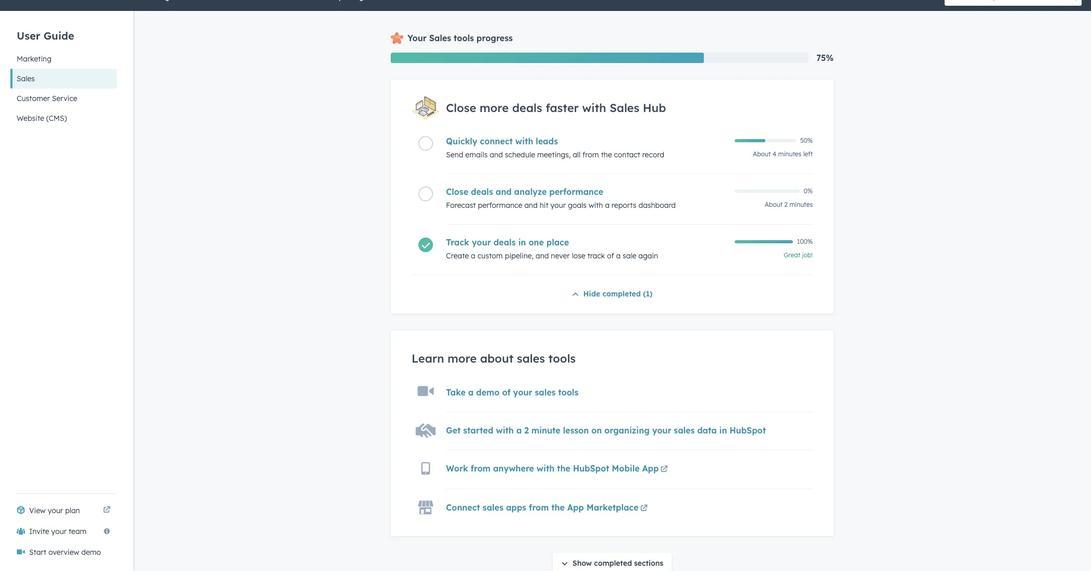 Task type: locate. For each thing, give the bounding box(es) containing it.
1 vertical spatial close
[[446, 187, 468, 197]]

completed right "show"
[[594, 559, 632, 568]]

get
[[446, 425, 461, 436]]

0 horizontal spatial from
[[471, 463, 491, 474]]

minutes down 0%
[[790, 201, 813, 208]]

0 vertical spatial performance
[[549, 187, 603, 197]]

customer
[[17, 94, 50, 103]]

about
[[480, 351, 514, 366]]

start overview demo
[[29, 548, 101, 557]]

and left analyze
[[496, 187, 512, 197]]

close up quickly
[[446, 101, 476, 115]]

2 vertical spatial from
[[529, 502, 549, 513]]

1 vertical spatial deals
[[471, 187, 493, 197]]

your left team
[[51, 527, 67, 536]]

0 vertical spatial the
[[601, 150, 612, 159]]

completed inside button
[[603, 289, 641, 299]]

the for hubspot
[[557, 463, 571, 474]]

2 left minute
[[524, 425, 529, 436]]

0 horizontal spatial hubspot
[[573, 463, 609, 474]]

user guide views element
[[10, 11, 117, 128]]

with down close deals and analyze performance "button"
[[589, 201, 603, 210]]

link opens in a new window image inside work from anywhere with the hubspot mobile app link
[[661, 464, 668, 476]]

the down work from anywhere with the hubspot mobile app link
[[552, 502, 565, 513]]

1 vertical spatial sales
[[17, 74, 35, 83]]

of
[[607, 251, 614, 261], [502, 387, 511, 398]]

minutes right 4 on the top of page
[[778, 150, 802, 158]]

deals
[[512, 101, 542, 115], [471, 187, 493, 197], [494, 237, 516, 247]]

0 vertical spatial more
[[480, 101, 509, 115]]

[object object] complete progress bar for quickly connect with leads
[[735, 139, 766, 142]]

1 [object object] complete progress bar from the top
[[735, 139, 766, 142]]

in right data
[[719, 425, 727, 436]]

1 horizontal spatial 2
[[785, 201, 788, 208]]

the for app
[[552, 502, 565, 513]]

0 vertical spatial hubspot
[[730, 425, 766, 436]]

one
[[529, 237, 544, 247]]

1 vertical spatial [object object] complete progress bar
[[735, 240, 793, 243]]

link opens in a new window image
[[661, 466, 668, 474]]

0 vertical spatial demo
[[476, 387, 500, 398]]

get started with a 2 minute lesson on organizing your sales data in hubspot link
[[446, 425, 766, 436]]

more
[[480, 101, 509, 115], [448, 351, 477, 366]]

your left "plan"
[[48, 506, 63, 515]]

demo for overview
[[81, 548, 101, 557]]

1 vertical spatial about
[[765, 201, 783, 208]]

1 horizontal spatial app
[[642, 463, 659, 474]]

completed inside "button"
[[594, 559, 632, 568]]

website (cms)
[[17, 114, 67, 123]]

your inside button
[[51, 527, 67, 536]]

the inside quickly connect with leads send emails and schedule meetings, all from the contact record
[[601, 150, 612, 159]]

about down 4 on the top of page
[[765, 201, 783, 208]]

the down lesson
[[557, 463, 571, 474]]

plan
[[65, 506, 80, 515]]

hide completed (1)
[[583, 289, 653, 299]]

1 vertical spatial hubspot
[[573, 463, 609, 474]]

2 horizontal spatial sales
[[610, 101, 640, 115]]

emails
[[465, 150, 488, 159]]

4
[[773, 150, 777, 158]]

close up forecast
[[446, 187, 468, 197]]

more for about
[[448, 351, 477, 366]]

1 horizontal spatial more
[[480, 101, 509, 115]]

your right hit
[[551, 201, 566, 210]]

2
[[785, 201, 788, 208], [524, 425, 529, 436]]

track your deals in one place create a custom pipeline, and never lose track of a sale again
[[446, 237, 658, 261]]

close
[[446, 101, 476, 115], [446, 187, 468, 197]]

of down about
[[502, 387, 511, 398]]

1 vertical spatial minutes
[[790, 201, 813, 208]]

2 vertical spatial the
[[552, 502, 565, 513]]

view
[[29, 506, 46, 515]]

performance
[[549, 187, 603, 197], [478, 201, 522, 210]]

started
[[463, 425, 493, 436]]

1 vertical spatial more
[[448, 351, 477, 366]]

[object object] complete progress bar
[[735, 139, 766, 142], [735, 240, 793, 243]]

0 vertical spatial app
[[642, 463, 659, 474]]

a right create
[[471, 251, 476, 261]]

forecast
[[446, 201, 476, 210]]

sales up the customer
[[17, 74, 35, 83]]

apps
[[506, 502, 527, 513]]

sales left 'hub'
[[610, 101, 640, 115]]

sales right your
[[429, 33, 451, 43]]

about
[[753, 150, 771, 158], [765, 201, 783, 208]]

hubspot
[[730, 425, 766, 436], [573, 463, 609, 474]]

with up the schedule
[[515, 136, 533, 146]]

deals left faster
[[512, 101, 542, 115]]

meetings,
[[537, 150, 571, 159]]

minutes for quickly connect with leads
[[778, 150, 802, 158]]

0 vertical spatial minutes
[[778, 150, 802, 158]]

1 vertical spatial demo
[[81, 548, 101, 557]]

job!
[[802, 251, 813, 259]]

quickly
[[446, 136, 478, 146]]

0 vertical spatial sales
[[429, 33, 451, 43]]

sales
[[429, 33, 451, 43], [17, 74, 35, 83], [610, 101, 640, 115]]

and down one
[[536, 251, 549, 261]]

tools
[[454, 33, 474, 43], [549, 351, 576, 366], [558, 387, 579, 398]]

0 horizontal spatial performance
[[478, 201, 522, 210]]

0 horizontal spatial demo
[[81, 548, 101, 557]]

app left marketplace
[[567, 502, 584, 513]]

0 vertical spatial [object object] complete progress bar
[[735, 139, 766, 142]]

the inside "link"
[[552, 502, 565, 513]]

0 vertical spatial of
[[607, 251, 614, 261]]

leads
[[536, 136, 558, 146]]

a left 'reports'
[[605, 201, 610, 210]]

more for deals
[[480, 101, 509, 115]]

100%
[[797, 238, 813, 245]]

organizing
[[605, 425, 650, 436]]

app left link opens in a new window icon
[[642, 463, 659, 474]]

demo
[[476, 387, 500, 398], [81, 548, 101, 557]]

with right faster
[[582, 101, 606, 115]]

demo right take
[[476, 387, 500, 398]]

0 vertical spatial about
[[753, 150, 771, 158]]

more right learn
[[448, 351, 477, 366]]

completed
[[603, 289, 641, 299], [594, 559, 632, 568]]

1 horizontal spatial sales
[[429, 33, 451, 43]]

show completed sections button
[[553, 553, 672, 571]]

of right track
[[607, 251, 614, 261]]

1 vertical spatial 2
[[524, 425, 529, 436]]

app inside "connect sales apps from the app marketplace" "link"
[[567, 502, 584, 513]]

in
[[518, 237, 526, 247], [719, 425, 727, 436]]

minute
[[532, 425, 561, 436]]

take
[[446, 387, 466, 398]]

schedule
[[505, 150, 535, 159]]

from down "quickly connect with leads" button at top
[[583, 150, 599, 159]]

sales up minute
[[535, 387, 556, 398]]

from inside "link"
[[529, 502, 549, 513]]

[object object] complete progress bar up about 4 minutes left
[[735, 139, 766, 142]]

[object object] complete progress bar up the great
[[735, 240, 793, 243]]

from right apps
[[529, 502, 549, 513]]

learn more about sales tools
[[412, 351, 576, 366]]

connect
[[480, 136, 513, 146]]

minutes for close deals and analyze performance
[[790, 201, 813, 208]]

sales left apps
[[483, 502, 504, 513]]

1 horizontal spatial of
[[607, 251, 614, 261]]

your up custom on the top
[[472, 237, 491, 247]]

minutes
[[778, 150, 802, 158], [790, 201, 813, 208]]

goals
[[568, 201, 587, 210]]

more up connect at left top
[[480, 101, 509, 115]]

0 horizontal spatial sales
[[17, 74, 35, 83]]

0 horizontal spatial of
[[502, 387, 511, 398]]

again
[[639, 251, 658, 261]]

0 vertical spatial deals
[[512, 101, 542, 115]]

deals up custom on the top
[[494, 237, 516, 247]]

1 close from the top
[[446, 101, 476, 115]]

hide
[[583, 289, 600, 299]]

work
[[446, 463, 468, 474]]

hub
[[643, 101, 666, 115]]

1 horizontal spatial demo
[[476, 387, 500, 398]]

all
[[573, 150, 581, 159]]

your inside track your deals in one place create a custom pipeline, and never lose track of a sale again
[[472, 237, 491, 247]]

0 horizontal spatial in
[[518, 237, 526, 247]]

from inside quickly connect with leads send emails and schedule meetings, all from the contact record
[[583, 150, 599, 159]]

and inside track your deals in one place create a custom pipeline, and never lose track of a sale again
[[536, 251, 549, 261]]

0 horizontal spatial 2
[[524, 425, 529, 436]]

and down connect at left top
[[490, 150, 503, 159]]

with
[[582, 101, 606, 115], [515, 136, 533, 146], [589, 201, 603, 210], [496, 425, 514, 436], [537, 463, 555, 474]]

your sales tools progress progress bar
[[391, 53, 704, 63]]

close inside close deals and analyze performance forecast performance and hit your goals with a reports dashboard
[[446, 187, 468, 197]]

sales inside button
[[17, 74, 35, 83]]

Search HubSpot search field
[[945, 0, 1073, 6]]

dashboard
[[639, 201, 676, 210]]

2 down about 4 minutes left
[[785, 201, 788, 208]]

1 vertical spatial performance
[[478, 201, 522, 210]]

website
[[17, 114, 44, 123]]

app
[[642, 463, 659, 474], [567, 502, 584, 513]]

a
[[605, 201, 610, 210], [471, 251, 476, 261], [616, 251, 621, 261], [468, 387, 474, 398], [516, 425, 522, 436]]

1 vertical spatial the
[[557, 463, 571, 474]]

0 horizontal spatial app
[[567, 502, 584, 513]]

hit
[[540, 201, 549, 210]]

link opens in a new window image
[[661, 464, 668, 476], [640, 503, 648, 515], [103, 505, 110, 517], [640, 505, 648, 513], [103, 507, 110, 514]]

from
[[583, 150, 599, 159], [471, 463, 491, 474], [529, 502, 549, 513]]

deals inside track your deals in one place create a custom pipeline, and never lose track of a sale again
[[494, 237, 516, 247]]

a left minute
[[516, 425, 522, 436]]

work from anywhere with the hubspot mobile app link
[[446, 463, 670, 476]]

(cms)
[[46, 114, 67, 123]]

user
[[17, 29, 40, 42]]

hubspot right data
[[730, 425, 766, 436]]

connect sales apps from the app marketplace
[[446, 502, 639, 513]]

1 vertical spatial in
[[719, 425, 727, 436]]

0 vertical spatial in
[[518, 237, 526, 247]]

of inside track your deals in one place create a custom pipeline, and never lose track of a sale again
[[607, 251, 614, 261]]

lose
[[572, 251, 586, 261]]

a inside close deals and analyze performance forecast performance and hit your goals with a reports dashboard
[[605, 201, 610, 210]]

1 vertical spatial completed
[[594, 559, 632, 568]]

anywhere
[[493, 463, 534, 474]]

2 horizontal spatial from
[[583, 150, 599, 159]]

1 horizontal spatial from
[[529, 502, 549, 513]]

reports
[[612, 201, 637, 210]]

about left 4 on the top of page
[[753, 150, 771, 158]]

performance down analyze
[[478, 201, 522, 210]]

0 vertical spatial from
[[583, 150, 599, 159]]

sales
[[517, 351, 545, 366], [535, 387, 556, 398], [674, 425, 695, 436], [483, 502, 504, 513]]

demo down team
[[81, 548, 101, 557]]

the
[[601, 150, 612, 159], [557, 463, 571, 474], [552, 502, 565, 513]]

from right work
[[471, 463, 491, 474]]

performance up goals
[[549, 187, 603, 197]]

hubspot left the mobile
[[573, 463, 609, 474]]

track
[[588, 251, 605, 261]]

in up pipeline,
[[518, 237, 526, 247]]

2 [object object] complete progress bar from the top
[[735, 240, 793, 243]]

faster
[[546, 101, 579, 115]]

user guide
[[17, 29, 74, 42]]

the left contact
[[601, 150, 612, 159]]

2 vertical spatial sales
[[610, 101, 640, 115]]

progress
[[477, 33, 513, 43]]

deals up forecast
[[471, 187, 493, 197]]

completed left (1)
[[603, 289, 641, 299]]

1 vertical spatial tools
[[549, 351, 576, 366]]

0 horizontal spatial more
[[448, 351, 477, 366]]

0 vertical spatial close
[[446, 101, 476, 115]]

2 vertical spatial deals
[[494, 237, 516, 247]]

your
[[551, 201, 566, 210], [472, 237, 491, 247], [513, 387, 532, 398], [652, 425, 672, 436], [48, 506, 63, 515], [51, 527, 67, 536]]

1 vertical spatial app
[[567, 502, 584, 513]]

2 close from the top
[[446, 187, 468, 197]]

demo inside start overview demo link
[[81, 548, 101, 557]]

0 vertical spatial completed
[[603, 289, 641, 299]]



Task type: vqa. For each thing, say whether or not it's contained in the screenshot.
In within the Track your deals in one place Create a custom pipeline, and never lose track of a sale again
yes



Task type: describe. For each thing, give the bounding box(es) containing it.
show
[[573, 559, 592, 568]]

with inside close deals and analyze performance forecast performance and hit your goals with a reports dashboard
[[589, 201, 603, 210]]

1 vertical spatial of
[[502, 387, 511, 398]]

create
[[446, 251, 469, 261]]

pipeline,
[[505, 251, 534, 261]]

with right anywhere
[[537, 463, 555, 474]]

analyze
[[514, 187, 547, 197]]

2 vertical spatial tools
[[558, 387, 579, 398]]

in inside track your deals in one place create a custom pipeline, and never lose track of a sale again
[[518, 237, 526, 247]]

sales left data
[[674, 425, 695, 436]]

view your plan link
[[10, 500, 117, 521]]

record
[[642, 150, 664, 159]]

sale
[[623, 251, 637, 261]]

deals for more
[[512, 101, 542, 115]]

a left sale
[[616, 251, 621, 261]]

75%
[[817, 53, 834, 63]]

learn
[[412, 351, 444, 366]]

team
[[69, 527, 87, 536]]

0 vertical spatial tools
[[454, 33, 474, 43]]

get started with a 2 minute lesson on organizing your sales data in hubspot
[[446, 425, 766, 436]]

overview
[[48, 548, 79, 557]]

close deals and analyze performance forecast performance and hit your goals with a reports dashboard
[[446, 187, 676, 210]]

your down about
[[513, 387, 532, 398]]

on
[[592, 425, 602, 436]]

sales button
[[10, 69, 117, 89]]

quickly connect with leads send emails and schedule meetings, all from the contact record
[[446, 136, 664, 159]]

place
[[547, 237, 569, 247]]

sections
[[634, 559, 664, 568]]

a right take
[[468, 387, 474, 398]]

close more deals faster with sales hub
[[446, 101, 666, 115]]

1 horizontal spatial performance
[[549, 187, 603, 197]]

(1)
[[643, 289, 653, 299]]

invite your team button
[[10, 521, 117, 542]]

track your deals in one place button
[[446, 237, 729, 247]]

great
[[784, 251, 801, 259]]

1 horizontal spatial hubspot
[[730, 425, 766, 436]]

send
[[446, 150, 463, 159]]

invite your team
[[29, 527, 87, 536]]

marketplace
[[587, 502, 639, 513]]

[object object] complete progress bar for track your deals in one place
[[735, 240, 793, 243]]

about for close deals and analyze performance
[[765, 201, 783, 208]]

great job!
[[784, 251, 813, 259]]

your inside close deals and analyze performance forecast performance and hit your goals with a reports dashboard
[[551, 201, 566, 210]]

your
[[408, 33, 427, 43]]

quickly connect with leads button
[[446, 136, 729, 146]]

1 vertical spatial from
[[471, 463, 491, 474]]

guide
[[44, 29, 74, 42]]

sales right about
[[517, 351, 545, 366]]

connect sales apps from the app marketplace link
[[446, 502, 650, 515]]

view your plan
[[29, 506, 80, 515]]

marketing
[[17, 54, 51, 64]]

work from anywhere with the hubspot mobile app
[[446, 463, 659, 474]]

your sales tools progress
[[408, 33, 513, 43]]

show completed sections
[[573, 559, 664, 568]]

0 vertical spatial 2
[[785, 201, 788, 208]]

custom
[[478, 251, 503, 261]]

website (cms) button
[[10, 108, 117, 128]]

close deals and analyze performance button
[[446, 187, 729, 197]]

connect
[[446, 502, 480, 513]]

start overview demo link
[[10, 542, 117, 563]]

about for quickly connect with leads
[[753, 150, 771, 158]]

track
[[446, 237, 469, 247]]

deals for your
[[494, 237, 516, 247]]

demo for a
[[476, 387, 500, 398]]

contact
[[614, 150, 640, 159]]

customer service
[[17, 94, 77, 103]]

app inside work from anywhere with the hubspot mobile app link
[[642, 463, 659, 474]]

never
[[551, 251, 570, 261]]

data
[[697, 425, 717, 436]]

take a demo of your sales tools
[[446, 387, 579, 398]]

completed for show
[[594, 559, 632, 568]]

deals inside close deals and analyze performance forecast performance and hit your goals with a reports dashboard
[[471, 187, 493, 197]]

your right organizing
[[652, 425, 672, 436]]

about 4 minutes left
[[753, 150, 813, 158]]

marketing button
[[10, 49, 117, 69]]

service
[[52, 94, 77, 103]]

hide completed (1) button
[[572, 288, 653, 301]]

0%
[[804, 187, 813, 195]]

sales inside "connect sales apps from the app marketplace" "link"
[[483, 502, 504, 513]]

close for close deals and analyze performance forecast performance and hit your goals with a reports dashboard
[[446, 187, 468, 197]]

about 2 minutes
[[765, 201, 813, 208]]

completed for hide
[[603, 289, 641, 299]]

start
[[29, 548, 46, 557]]

with right started
[[496, 425, 514, 436]]

mobile
[[612, 463, 640, 474]]

1 horizontal spatial in
[[719, 425, 727, 436]]

close for close more deals faster with sales hub
[[446, 101, 476, 115]]

invite
[[29, 527, 49, 536]]

and inside quickly connect with leads send emails and schedule meetings, all from the contact record
[[490, 150, 503, 159]]

with inside quickly connect with leads send emails and schedule meetings, all from the contact record
[[515, 136, 533, 146]]

take a demo of your sales tools link
[[446, 387, 579, 398]]

and left hit
[[525, 201, 538, 210]]

lesson
[[563, 425, 589, 436]]

left
[[803, 150, 813, 158]]



